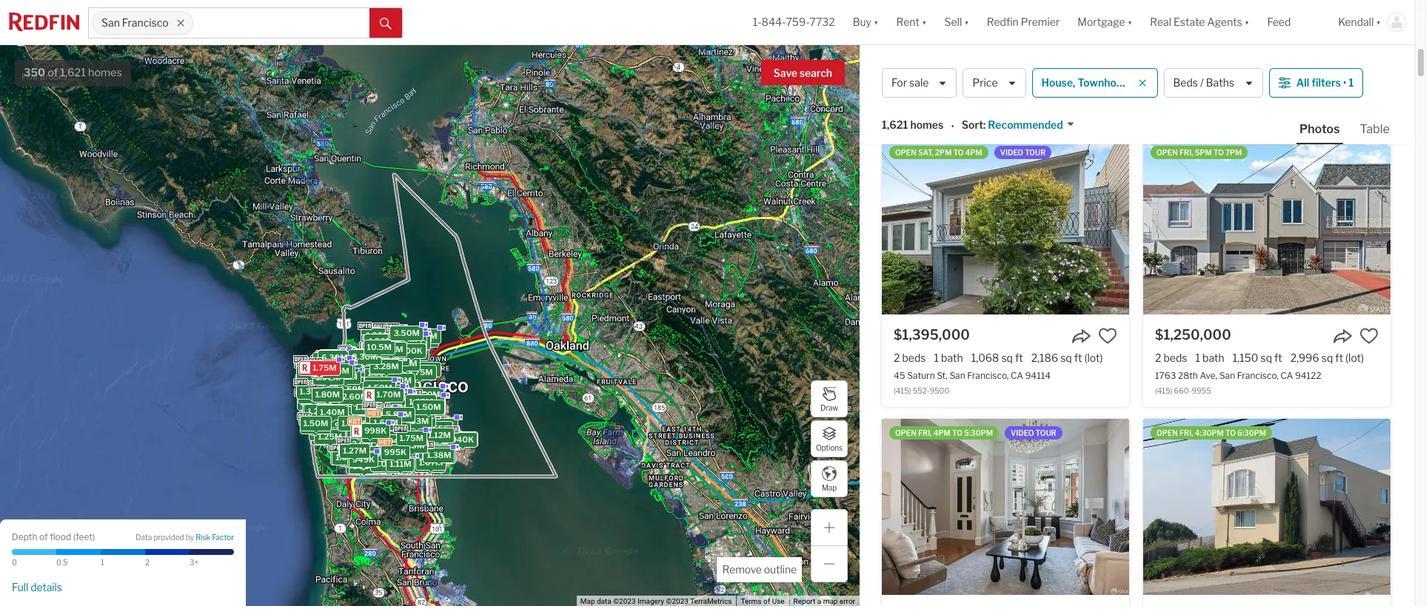Task type: locate. For each thing, give the bounding box(es) containing it.
2 vertical spatial 1.19m
[[425, 448, 449, 458]]

0 vertical spatial 1,621
[[60, 66, 86, 79]]

5.95m
[[341, 399, 367, 410]]

risk factor link
[[196, 533, 234, 544]]

1 vertical spatial 1.15m
[[403, 426, 426, 436]]

2,186
[[1032, 352, 1059, 364]]

0 vertical spatial 1.38m
[[373, 406, 397, 416]]

save search
[[774, 67, 833, 79]]

depth
[[12, 531, 37, 543]]

2.75m
[[381, 352, 406, 363], [390, 410, 416, 420]]

1 ©2023 from the left
[[613, 598, 636, 606]]

0 horizontal spatial 999k
[[344, 454, 366, 464]]

1 vertical spatial 4pm
[[934, 429, 951, 438]]

ca
[[997, 60, 1020, 79], [1013, 90, 1026, 101], [1297, 90, 1309, 101], [1011, 371, 1024, 382], [1281, 371, 1293, 382]]

tour for open fri, 4pm to 5:30pm
[[1036, 429, 1057, 438]]

bath down '$1,250,000'
[[1203, 352, 1225, 364]]

1.33m up 1.17m
[[404, 416, 429, 427]]

8.90m
[[382, 393, 408, 404]]

map inside button
[[822, 483, 837, 492]]

favorite button image
[[1098, 46, 1118, 65], [1360, 46, 1379, 65], [1098, 327, 1118, 346], [1360, 327, 1379, 346]]

open left 5pm
[[1157, 148, 1178, 157]]

photo of 18 robinson dr, san francisco, ca 94112 image
[[1144, 419, 1391, 596]]

0 vertical spatial 1.19m
[[355, 403, 378, 413]]

0 vertical spatial 2.75m
[[381, 352, 406, 363]]

video tour for 5:30pm
[[1011, 429, 1057, 438]]

1 vertical spatial favorite button checkbox
[[1098, 327, 1118, 346]]

1 vertical spatial st,
[[937, 371, 948, 382]]

beds for 1,068 sq ft
[[902, 352, 926, 364]]

0 vertical spatial 998k
[[371, 388, 394, 398]]

2.98m up the 1.98m
[[370, 386, 396, 396]]

2 4 beds from the left
[[1155, 71, 1188, 84]]

0 horizontal spatial 1.09m
[[332, 394, 356, 405]]

baths
[[1206, 77, 1235, 89]]

open left 4:30pm
[[1157, 429, 1178, 438]]

tour down 94114
[[1036, 429, 1057, 438]]

ft for 2,795 sq ft
[[1285, 71, 1293, 84]]

1.15m up 649k
[[403, 426, 426, 436]]

sq right 1,150
[[1261, 352, 1272, 364]]

0 vertical spatial tour
[[1025, 148, 1046, 157]]

2 beds for $1,250,000
[[1155, 352, 1188, 364]]

1.39m up 2.30m
[[355, 402, 379, 413]]

(415) inside 1763 28th ave, san francisco, ca 94122 (415) 660-9955
[[1155, 387, 1173, 396]]

1.29m
[[322, 364, 346, 374], [304, 421, 328, 431], [424, 446, 448, 457]]

2.35m up 2.80m
[[359, 428, 385, 438]]

0 vertical spatial 5.70m
[[392, 334, 417, 344]]

4.60m
[[379, 397, 405, 407]]

0 vertical spatial 1.09m
[[332, 394, 356, 405]]

favorite button image up 2,996 sq ft (lot)
[[1360, 327, 1379, 346]]

1.48m down 1.17m
[[417, 453, 441, 464]]

1 horizontal spatial baths
[[1205, 71, 1233, 84]]

2 (415) from the left
[[1155, 387, 1173, 396]]

2 8.25m from the top
[[367, 345, 393, 355]]

4pm down sort :
[[966, 148, 983, 157]]

4 beds
[[894, 71, 927, 84], [1155, 71, 1188, 84]]

1.85m
[[325, 366, 349, 377], [367, 368, 392, 378], [381, 411, 405, 422], [331, 417, 356, 428]]

sq right 1,751
[[1067, 71, 1078, 84]]

©2023 right imagery
[[666, 598, 689, 606]]

favorite button image right city
[[1360, 46, 1379, 65]]

2 vertical spatial of
[[764, 598, 770, 606]]

all filters • 1 button
[[1269, 68, 1364, 98]]

house,
[[1042, 77, 1076, 89]]

1 vertical spatial 1.33m
[[340, 450, 364, 460]]

1 vertical spatial favorite button checkbox
[[1360, 327, 1379, 346]]

1 vertical spatial 1.09m
[[360, 433, 385, 443]]

2.48m
[[306, 369, 331, 380]]

sq right 1,068
[[1002, 352, 1013, 364]]

video for open sat, 2pm to 4pm
[[1000, 148, 1024, 157]]

(lot) for 4,159 sq ft (lot)
[[1354, 71, 1373, 84]]

3.90m
[[336, 360, 363, 370], [397, 414, 423, 424]]

1.84m
[[355, 365, 379, 375]]

0 horizontal spatial 4 beds
[[894, 71, 927, 84]]

1 horizontal spatial 799k
[[417, 428, 439, 438]]

799k
[[417, 428, 439, 438], [356, 454, 378, 465]]

7pm
[[1226, 148, 1242, 157]]

of for terms
[[764, 598, 770, 606]]

st, right gates
[[939, 90, 950, 101]]

san inside 45 saturn st, san francisco, ca 94114 (415) 552-9500
[[950, 371, 966, 382]]

0 vertical spatial favorite button checkbox
[[1098, 46, 1118, 65]]

2 1 bath from the left
[[1196, 352, 1225, 364]]

2 beds up 45
[[894, 352, 926, 364]]

tour down 'recommended' button in the top of the page
[[1025, 148, 1046, 157]]

(415) down 1763
[[1155, 387, 1173, 396]]

1 vertical spatial 799k
[[356, 454, 378, 465]]

1 horizontal spatial bath
[[1203, 352, 1225, 364]]

1.09m up 3.30m
[[332, 394, 356, 405]]

fri, left 5pm
[[1180, 148, 1194, 157]]

ca for 94122
[[1281, 371, 1293, 382]]

2 horizontal spatial 1.38m
[[427, 450, 451, 461]]

open for open sat, 2pm to 4pm
[[895, 148, 917, 157]]

(lot) for 2,186 sq ft (lot)
[[1085, 352, 1103, 364]]

4pm left 5:30pm
[[934, 429, 951, 438]]

2 ©2023 from the left
[[666, 598, 689, 606]]

(415) down 45
[[894, 387, 911, 396]]

4 for $2,295,000
[[1155, 71, 1162, 84]]

1.50m
[[322, 365, 347, 375], [316, 371, 340, 382], [377, 399, 402, 409], [346, 399, 370, 410], [371, 401, 395, 411], [416, 402, 441, 412], [303, 418, 328, 429], [403, 420, 427, 430], [338, 422, 363, 432], [399, 426, 424, 437]]

1 vertical spatial tour
[[1036, 429, 1057, 438]]

st, for gates
[[939, 90, 950, 101]]

ave, inside 1763 28th ave, san francisco, ca 94122 (415) 660-9955
[[1200, 371, 1218, 382]]

sq right the 2,186
[[1061, 352, 1072, 364]]

of for depth
[[39, 531, 48, 543]]

0 horizontal spatial 1 bath
[[934, 352, 963, 364]]

baths for $2,195,000
[[943, 71, 971, 84]]

0 vertical spatial 1.10m
[[308, 387, 331, 398]]

1.29m down 2.40m
[[304, 421, 328, 431]]

1 right filters
[[1349, 77, 1354, 89]]

• inside button
[[1344, 77, 1347, 89]]

san down 2,795
[[1236, 90, 1251, 101]]

sq right |
[[1331, 71, 1342, 84]]

terms of use link
[[741, 598, 785, 606]]

4 ▾ from the left
[[1128, 16, 1133, 28]]

1.90m down 3.80m on the left
[[355, 426, 380, 436]]

None search field
[[193, 8, 370, 38]]

beds up gates
[[903, 71, 927, 84]]

ft for 2,996 sq ft (lot)
[[1336, 352, 1344, 364]]

1 horizontal spatial 1,621
[[882, 119, 908, 131]]

video tour right 5:30pm
[[1011, 429, 1057, 438]]

7732
[[810, 16, 835, 28]]

19.0m
[[316, 355, 340, 365]]

1 horizontal spatial 1.33m
[[404, 416, 429, 427]]

favorite button checkbox right city
[[1360, 46, 1379, 65]]

4 beds up 128
[[1155, 71, 1188, 84]]

of left flood
[[39, 531, 48, 543]]

1 favorite button checkbox from the top
[[1360, 46, 1379, 65]]

1 vertical spatial 2.35m
[[359, 428, 385, 438]]

francisco, inside 45 saturn st, san francisco, ca 94114 (415) 552-9500
[[967, 371, 1009, 382]]

$1,395,000
[[894, 327, 970, 343]]

3+
[[190, 558, 198, 567]]

0 vertical spatial st,
[[939, 90, 950, 101]]

san right saturn
[[950, 371, 966, 382]]

2.80m
[[346, 443, 371, 453]]

0 horizontal spatial bath
[[941, 352, 963, 364]]

▾ right kendall in the right of the page
[[1377, 16, 1381, 28]]

1,621 down 524
[[882, 119, 908, 131]]

2 horizontal spatial 4
[[1196, 71, 1203, 84]]

1 favorite button checkbox from the top
[[1098, 46, 1118, 65]]

1
[[1349, 77, 1354, 89], [934, 352, 939, 364], [1196, 352, 1201, 364], [101, 558, 104, 567]]

1 vertical spatial video
[[1011, 429, 1034, 438]]

2 vertical spatial 998k
[[389, 442, 412, 453]]

4,159
[[1301, 71, 1328, 84]]

0 vertical spatial •
[[1344, 77, 1347, 89]]

2.30m
[[348, 422, 374, 432]]

2 down the data in the bottom of the page
[[145, 558, 150, 567]]

2 vertical spatial 1.10m
[[344, 454, 368, 464]]

video right 5:30pm
[[1011, 429, 1034, 438]]

2 4 from the left
[[1155, 71, 1162, 84]]

1.78m up 1.59m
[[333, 372, 357, 382]]

1.29m down 6.30m at left bottom
[[322, 364, 346, 374]]

francisco, down price
[[970, 90, 1011, 101]]

2 baths from the left
[[1205, 71, 1233, 84]]

1 horizontal spatial 999k
[[404, 425, 426, 435]]

1 horizontal spatial 1 bath
[[1196, 352, 1225, 364]]

0 vertical spatial 999k
[[404, 425, 426, 435]]

photos
[[1300, 122, 1340, 136]]

favorite button image up 2,186 sq ft (lot)
[[1098, 327, 1118, 346]]

0 vertical spatial 1.48m
[[412, 331, 437, 342]]

1 vertical spatial 2.98m
[[357, 449, 383, 459]]

open left sat,
[[895, 148, 917, 157]]

2 favorite button checkbox from the top
[[1098, 327, 1118, 346]]

bath down $1,395,000
[[941, 352, 963, 364]]

beds
[[1174, 77, 1198, 89]]

mortgage ▾ button
[[1069, 0, 1142, 44]]

1.90m down 1.34m
[[302, 374, 327, 384]]

guide
[[1359, 64, 1390, 79]]

0 vertical spatial video tour
[[1000, 148, 1046, 157]]

to left 7pm
[[1214, 148, 1224, 157]]

2 beds up 1763
[[1155, 352, 1188, 364]]

1 4 beds from the left
[[894, 71, 927, 84]]

©2023 right data
[[613, 598, 636, 606]]

2.74m
[[384, 406, 410, 416]]

1 vertical spatial 1.48m
[[417, 453, 441, 464]]

ave, up 9955
[[1200, 371, 1218, 382]]

0 horizontal spatial 2 beds
[[894, 352, 926, 364]]

700k
[[400, 346, 422, 356]]

sq for 1,150
[[1261, 352, 1272, 364]]

to left '6:30pm'
[[1226, 429, 1236, 438]]

900k
[[382, 437, 405, 447], [374, 448, 397, 458], [352, 461, 375, 472]]

$1,250,000
[[1155, 327, 1232, 343]]

1763
[[1155, 371, 1176, 382]]

2 bath from the left
[[1203, 352, 1225, 364]]

0 vertical spatial 4pm
[[966, 148, 983, 157]]

8.99m
[[371, 342, 397, 353]]

sq right 2,996
[[1322, 352, 1333, 364]]

buy ▾ button
[[844, 0, 888, 44]]

francisco, inside 1763 28th ave, san francisco, ca 94122 (415) 660-9955
[[1237, 371, 1279, 382]]

baths right /
[[1205, 71, 1233, 84]]

ca inside 1763 28th ave, san francisco, ca 94122 (415) 660-9955
[[1281, 371, 1293, 382]]

2.35m down 32.0m
[[367, 357, 392, 367]]

1 horizontal spatial map
[[822, 483, 837, 492]]

sq right 2,795
[[1271, 71, 1283, 84]]

map for map
[[822, 483, 837, 492]]

1 vertical spatial •
[[951, 120, 955, 132]]

rent ▾ button
[[888, 0, 936, 44]]

sq for 1,751
[[1067, 71, 1078, 84]]

1.00m down 1.17m
[[414, 445, 439, 456]]

0 vertical spatial homes
[[88, 66, 122, 79]]

1 bath
[[934, 352, 963, 364], [1196, 352, 1225, 364]]

city guide link
[[1333, 63, 1393, 81]]

0 horizontal spatial 10.00m
[[318, 352, 348, 363]]

0 vertical spatial map
[[822, 483, 837, 492]]

1 horizontal spatial (415)
[[1155, 387, 1173, 396]]

1.33m
[[404, 416, 429, 427], [340, 450, 364, 460]]

full details button
[[12, 581, 62, 595]]

favorite button image for 2,996 sq ft (lot)
[[1360, 327, 1379, 346]]

2 2 beds from the left
[[1155, 352, 1188, 364]]

▾ right rent
[[922, 16, 927, 28]]

of right the 350
[[48, 66, 58, 79]]

flood
[[50, 531, 71, 543]]

1 right 0.5
[[101, 558, 104, 567]]

969k
[[423, 430, 446, 441]]

999k
[[404, 425, 426, 435], [344, 454, 366, 464]]

0 horizontal spatial baths
[[943, 71, 971, 84]]

sq right "2,530"
[[1010, 71, 1021, 84]]

5:30pm
[[964, 429, 993, 438]]

1 (415) from the left
[[894, 387, 911, 396]]

ft for 2,530 sq ft
[[1024, 71, 1032, 84]]

▾ right sell
[[965, 16, 969, 28]]

1 baths from the left
[[943, 71, 971, 84]]

0 vertical spatial 2.35m
[[367, 357, 392, 367]]

1 vertical spatial of
[[39, 531, 48, 543]]

2 up 45
[[894, 352, 900, 364]]

2.98m up 810k
[[357, 449, 383, 459]]

0 vertical spatial 2.98m
[[370, 386, 396, 396]]

favorite button checkbox up townhouse
[[1098, 46, 1118, 65]]

1 horizontal spatial 1.09m
[[360, 433, 385, 443]]

beds for 2,530 sq ft
[[903, 71, 927, 84]]

850k
[[383, 445, 406, 455]]

market insights link
[[1230, 48, 1318, 81]]

1,621 homes •
[[882, 119, 955, 132]]

▾ right agents
[[1245, 16, 1250, 28]]

28th
[[1178, 371, 1198, 382]]

favorite button image up townhouse
[[1098, 46, 1118, 65]]

fri, for 4pm
[[918, 429, 932, 438]]

▾ for kendall ▾
[[1377, 16, 1381, 28]]

1.53m
[[301, 369, 325, 379]]

5.70m
[[392, 334, 417, 344], [367, 351, 392, 362]]

1 4 from the left
[[894, 71, 901, 84]]

ave, down baths
[[1216, 90, 1234, 101]]

1 2 beds from the left
[[894, 352, 926, 364]]

(415) for $1,395,000
[[894, 387, 911, 396]]

▾ for sell ▾
[[965, 16, 969, 28]]

0 vertical spatial 975k
[[383, 427, 405, 437]]

1.38m
[[373, 406, 397, 416], [312, 428, 337, 439], [427, 450, 451, 461]]

1 1 bath from the left
[[934, 352, 963, 364]]

6.50m
[[365, 344, 391, 355], [346, 354, 373, 364]]

1,621 right the 350
[[60, 66, 86, 79]]

price
[[973, 77, 998, 89]]

0 vertical spatial 949k
[[415, 364, 437, 375]]

sale
[[1108, 60, 1142, 79]]

video tour for 4pm
[[1000, 148, 1046, 157]]

• inside 1,621 homes •
[[951, 120, 955, 132]]

1.15m down 9.50m
[[419, 401, 442, 412]]

5.00m
[[401, 337, 427, 347], [374, 340, 400, 350], [370, 344, 396, 354], [344, 353, 370, 364]]

• for all filters • 1
[[1344, 77, 1347, 89]]

favorite button checkbox
[[1360, 46, 1379, 65], [1360, 327, 1379, 346]]

1 vertical spatial 1.10m
[[408, 406, 431, 416]]

1.33m up 825k
[[340, 450, 364, 460]]

0 horizontal spatial 2.60m
[[309, 373, 335, 383]]

real estate agents ▾ link
[[1150, 0, 1250, 44]]

of left use
[[764, 598, 770, 606]]

1 vertical spatial video tour
[[1011, 429, 1057, 438]]

sq
[[1010, 71, 1021, 84], [1067, 71, 1078, 84], [1271, 71, 1283, 84], [1331, 71, 1342, 84], [1002, 352, 1013, 364], [1061, 352, 1072, 364], [1261, 352, 1272, 364], [1322, 352, 1333, 364]]

1 bath down $1,395,000
[[934, 352, 963, 364]]

kendall ▾
[[1339, 16, 1381, 28]]

francisco, down 1,150 sq ft
[[1237, 371, 1279, 382]]

photo of 2307 california st, san francisco, ca 94115 image
[[882, 419, 1130, 596]]

sq for 2,530
[[1010, 71, 1021, 84]]

bath for $1,250,000
[[1203, 352, 1225, 364]]

4.55m
[[380, 352, 406, 362]]

3 ▾ from the left
[[965, 16, 969, 28]]

1.90m up 2.80m
[[343, 431, 367, 442]]

3.30m
[[338, 406, 364, 416]]

map for map data ©2023  imagery ©2023 terrametrics
[[580, 598, 595, 606]]

homes down san francisco
[[88, 66, 122, 79]]

1 8.25m from the top
[[367, 342, 393, 352]]

sale
[[910, 77, 929, 89]]

redfin
[[987, 16, 1019, 28]]

2 vertical spatial 1.29m
[[424, 446, 448, 457]]

898k
[[418, 404, 441, 414], [372, 428, 395, 438], [412, 433, 434, 443]]

ca inside 45 saturn st, san francisco, ca 94114 (415) 552-9500
[[1011, 371, 1024, 382]]

1 horizontal spatial 2 beds
[[1155, 352, 1188, 364]]

5.60m
[[388, 346, 414, 356]]

0 vertical spatial video
[[1000, 148, 1024, 157]]

0 vertical spatial 1.15m
[[419, 401, 442, 412]]

0 vertical spatial favorite button checkbox
[[1360, 46, 1379, 65]]

1 horizontal spatial 1.38m
[[373, 406, 397, 416]]

4.58m
[[366, 383, 392, 393]]

(415) inside 45 saturn st, san francisco, ca 94114 (415) 552-9500
[[894, 387, 911, 396]]

0 horizontal spatial map
[[580, 598, 595, 606]]

san francisco, ca homes for sale
[[882, 60, 1142, 79]]

0 horizontal spatial (415)
[[894, 387, 911, 396]]

full
[[12, 581, 28, 594]]

1.48m
[[412, 331, 437, 342], [417, 453, 441, 464]]

2.60m
[[309, 373, 335, 383], [375, 387, 401, 398], [342, 392, 368, 402]]

map down options
[[822, 483, 837, 492]]

899k
[[323, 371, 346, 381], [395, 417, 417, 427], [327, 417, 349, 428], [432, 421, 454, 431], [452, 434, 474, 445], [363, 451, 385, 461], [402, 454, 424, 464], [389, 458, 411, 468], [386, 461, 408, 471], [382, 462, 404, 472]]

beds for 1,150 sq ft
[[1164, 352, 1188, 364]]

879k
[[403, 459, 425, 469]]

1 ▾ from the left
[[874, 16, 879, 28]]

favorite button image for 2,186 sq ft (lot)
[[1098, 327, 1118, 346]]

ft for 4,159 sq ft (lot)
[[1344, 71, 1352, 84]]

4 beds up 524
[[894, 71, 927, 84]]

open for open fri, 4:30pm to 6:30pm
[[1157, 429, 1178, 438]]

• left 'sort'
[[951, 120, 955, 132]]

francisco, down 1,068
[[967, 371, 1009, 382]]

details
[[31, 581, 62, 594]]

1 horizontal spatial homes
[[911, 119, 944, 131]]

1 bath for $1,250,000
[[1196, 352, 1225, 364]]

2 favorite button checkbox from the top
[[1360, 327, 1379, 346]]

3.00m
[[367, 343, 393, 354], [329, 372, 356, 382], [381, 380, 408, 391], [381, 395, 408, 405], [414, 398, 441, 409], [379, 407, 406, 417]]

1 inside all filters • 1 button
[[1349, 77, 1354, 89]]

3.28m
[[373, 362, 399, 372]]

baths up 524 gates st, san francisco, ca 94110
[[943, 71, 971, 84]]

open
[[895, 148, 917, 157], [1157, 148, 1178, 157], [895, 429, 917, 438], [1157, 429, 1178, 438]]

1 bath from the left
[[941, 352, 963, 364]]

1.27m
[[343, 446, 366, 456]]

1.78m
[[334, 368, 358, 378], [333, 372, 357, 382]]

favorite button checkbox for 2,186 sq ft (lot)
[[1098, 327, 1118, 346]]

photo of 1763 28th ave, san francisco, ca 94122 image
[[1144, 139, 1391, 315]]

1 vertical spatial 949k
[[352, 455, 375, 465]]

ft for 1,150 sq ft
[[1275, 352, 1283, 364]]

• for 1,621 homes •
[[951, 120, 955, 132]]

15.1m
[[378, 347, 401, 357]]

22.0m
[[384, 421, 409, 431]]

map left data
[[580, 598, 595, 606]]

1 horizontal spatial 4
[[1155, 71, 1162, 84]]

1.09m down 2.30m
[[360, 433, 385, 443]]

homes up sat,
[[911, 119, 944, 131]]

sq for 2,795
[[1271, 71, 1283, 84]]

rent ▾ button
[[897, 0, 927, 44]]

5.80m
[[385, 409, 412, 420]]

825k
[[349, 461, 371, 471]]

to
[[954, 148, 964, 157], [1214, 148, 1224, 157], [952, 429, 963, 438], [1226, 429, 1236, 438]]

1 vertical spatial homes
[[911, 119, 944, 131]]

favorite button checkbox for 4,159 sq ft (lot)
[[1360, 46, 1379, 65]]

st, inside 45 saturn st, san francisco, ca 94114 (415) 552-9500
[[937, 371, 948, 382]]

4.65m
[[371, 333, 397, 344]]

favorite button checkbox
[[1098, 46, 1118, 65], [1098, 327, 1118, 346]]

2 vertical spatial 1.28m
[[401, 456, 425, 466]]

1 horizontal spatial 4 beds
[[1155, 71, 1188, 84]]

1.48m up 700k
[[412, 331, 437, 342]]

6 ▾ from the left
[[1377, 16, 1381, 28]]

2 ▾ from the left
[[922, 16, 927, 28]]

8.25m
[[367, 342, 393, 352], [367, 345, 393, 355]]



Task type: vqa. For each thing, say whether or not it's contained in the screenshot.
. to the left
no



Task type: describe. For each thing, give the bounding box(es) containing it.
—
[[334, 408, 341, 418]]

san down beds
[[1173, 90, 1189, 101]]

buy ▾ button
[[853, 0, 879, 44]]

▾ for buy ▾
[[874, 16, 879, 28]]

6.55m
[[369, 341, 395, 352]]

0 horizontal spatial 3.90m
[[336, 360, 363, 370]]

2 vertical spatial 900k
[[352, 461, 375, 472]]

1.90m up 2.30m
[[359, 411, 383, 422]]

1 bath for $1,395,000
[[934, 352, 963, 364]]

(
[[73, 531, 76, 543]]

1 vertical spatial 3.40m
[[378, 423, 404, 433]]

1.98m
[[377, 396, 401, 407]]

128 san pablo ave, san francisco, ca 94127
[[1155, 90, 1338, 101]]

submit search image
[[380, 18, 392, 29]]

open for open fri, 5pm to 7pm
[[1157, 148, 1178, 157]]

favorite button image for 4,159 sq ft (lot)
[[1360, 46, 1379, 65]]

sq for 2,186
[[1061, 352, 1072, 364]]

1 vertical spatial 3.20m
[[347, 406, 373, 417]]

1 vertical spatial 975k
[[377, 442, 399, 453]]

1.12m
[[428, 431, 451, 441]]

7.90m
[[374, 331, 400, 341]]

sq for 2,996
[[1322, 352, 1333, 364]]

1.00m down the 848k
[[417, 460, 442, 470]]

1 vertical spatial 3.90m
[[397, 414, 423, 424]]

francisco, down 2,795 sq ft
[[1253, 90, 1295, 101]]

san left francisco
[[101, 17, 120, 29]]

2,996
[[1291, 352, 1320, 364]]

0 vertical spatial 1.28m
[[392, 384, 416, 395]]

94114
[[1025, 371, 1051, 382]]

feet
[[76, 531, 93, 543]]

755k
[[427, 424, 449, 434]]

5 ▾ from the left
[[1245, 16, 1250, 28]]

3.75m
[[407, 367, 433, 378]]

fri, for 5pm
[[1180, 148, 1194, 157]]

0 horizontal spatial 949k
[[352, 455, 375, 465]]

2,795 sq ft
[[1241, 71, 1293, 84]]

0 vertical spatial 5.90m
[[383, 342, 409, 352]]

0 vertical spatial 799k
[[417, 428, 439, 438]]

factor
[[212, 533, 234, 542]]

9.50m
[[414, 389, 440, 400]]

1 vertical spatial 999k
[[344, 454, 366, 464]]

1 horizontal spatial 949k
[[415, 364, 437, 375]]

risk
[[196, 533, 211, 542]]

0 vertical spatial 3.20m
[[381, 353, 406, 363]]

94110
[[1027, 90, 1053, 101]]

599k
[[349, 461, 372, 472]]

524 gates st, san francisco, ca 94110
[[894, 90, 1053, 101]]

francisco, for 94114
[[967, 371, 1009, 382]]

4:30pm
[[1195, 429, 1224, 438]]

0 vertical spatial 900k
[[382, 437, 405, 447]]

photo of 524 gates st, san francisco, ca 94110 image
[[882, 0, 1130, 34]]

(415) for $1,250,000
[[1155, 387, 1173, 396]]

1 vertical spatial 5.90m
[[379, 388, 405, 398]]

1.34m
[[308, 363, 333, 373]]

0 horizontal spatial 1.10m
[[308, 387, 331, 398]]

(lot) for 2,996 sq ft (lot)
[[1346, 352, 1364, 364]]

sq for 1,068
[[1002, 352, 1013, 364]]

2 up 1763
[[1155, 352, 1162, 364]]

of for 350
[[48, 66, 58, 79]]

use
[[772, 598, 785, 606]]

1 horizontal spatial 10.00m
[[367, 345, 398, 355]]

649k
[[392, 439, 415, 449]]

1.81m
[[318, 430, 341, 441]]

0
[[12, 558, 17, 567]]

988k
[[376, 449, 398, 459]]

data
[[597, 598, 612, 606]]

ft for 2,186 sq ft (lot)
[[1075, 352, 1082, 364]]

full details
[[12, 581, 62, 594]]

0 vertical spatial ave,
[[1216, 90, 1234, 101]]

0 horizontal spatial 799k
[[356, 454, 378, 465]]

francisco, for 94122
[[1237, 371, 1279, 382]]

1 vertical spatial 1.19m
[[417, 426, 440, 437]]

2 beds for $1,395,000
[[894, 352, 926, 364]]

bath for $1,395,000
[[941, 352, 963, 364]]

350
[[24, 66, 45, 79]]

0 horizontal spatial 1.33m
[[340, 450, 364, 460]]

real estate agents ▾ button
[[1142, 0, 1259, 44]]

1 vertical spatial 2.75m
[[390, 410, 416, 420]]

$2,195,000
[[894, 47, 970, 62]]

google image
[[4, 587, 53, 607]]

2.55m
[[321, 358, 346, 368]]

4.00m
[[372, 330, 399, 340]]

1.90m down 3.45m
[[316, 373, 340, 383]]

sq for 4,159
[[1331, 71, 1342, 84]]

1.39m up 2.70m on the bottom left of page
[[358, 416, 383, 426]]

7.50m
[[333, 355, 358, 366]]

4.38m
[[378, 336, 404, 347]]

1.90m down "1.44m"
[[299, 375, 324, 386]]

0 vertical spatial 1.29m
[[322, 364, 346, 374]]

photos button
[[1297, 121, 1357, 144]]

2,996 sq ft (lot)
[[1291, 352, 1364, 364]]

1 vertical spatial 1.11m
[[389, 460, 411, 470]]

ca for 94114
[[1011, 371, 1024, 382]]

recommended button
[[986, 118, 1075, 132]]

4.95m
[[348, 356, 374, 367]]

price button
[[963, 68, 1026, 98]]

1 up 28th at bottom
[[1196, 352, 1201, 364]]

552-
[[913, 387, 930, 396]]

350 of 1,621 homes
[[24, 66, 122, 79]]

favorite button image for 1,751 sq ft (lot)
[[1098, 46, 1118, 65]]

1 vertical spatial 1.29m
[[304, 421, 328, 431]]

st, for saturn
[[937, 371, 948, 382]]

4 beds for $2,295,000
[[1155, 71, 1188, 84]]

save search button
[[761, 60, 845, 85]]

0 horizontal spatial 950k
[[387, 438, 410, 448]]

|
[[1324, 64, 1327, 79]]

premier
[[1021, 16, 1060, 28]]

888k
[[342, 451, 365, 461]]

8.00m
[[409, 335, 435, 345]]

remove san francisco image
[[176, 19, 185, 27]]

to for 5:30pm
[[952, 429, 963, 438]]

1.69m
[[310, 411, 334, 421]]

1.78m down 7.50m
[[334, 368, 358, 378]]

fri, for 4:30pm
[[1180, 429, 1194, 438]]

2.40m
[[305, 399, 331, 409]]

2 vertical spatial 1.15m
[[405, 455, 428, 465]]

3 4 from the left
[[1196, 71, 1203, 84]]

4 for $2,195,000
[[894, 71, 901, 84]]

feed
[[1268, 16, 1291, 28]]

2 baths
[[935, 71, 971, 84]]

1 down $1,395,000
[[934, 352, 939, 364]]

ft for 1,068 sq ft
[[1015, 352, 1023, 364]]

1 vertical spatial 5.70m
[[367, 351, 392, 362]]

0 vertical spatial 3.40m
[[381, 411, 408, 422]]

tour for open sat, 2pm to 4pm
[[1025, 148, 1046, 157]]

1.00m up the 1.07m
[[422, 446, 447, 457]]

gates
[[913, 90, 937, 101]]

94127
[[1311, 90, 1338, 101]]

1 vertical spatial 900k
[[374, 448, 397, 458]]

1.39m up 1.17m
[[401, 421, 425, 432]]

▾ for mortgage ▾
[[1128, 16, 1133, 28]]

san inside 1763 28th ave, san francisco, ca 94122 (415) 660-9955
[[1220, 371, 1236, 382]]

sell
[[945, 16, 962, 28]]

1.79m
[[324, 420, 349, 430]]

1.59m
[[340, 385, 365, 395]]

▾ for rent ▾
[[922, 16, 927, 28]]

homes
[[1024, 60, 1079, 79]]

0 horizontal spatial 4pm
[[934, 429, 951, 438]]

0 horizontal spatial homes
[[88, 66, 122, 79]]

2.70m
[[350, 428, 375, 438]]

1 horizontal spatial 1.10m
[[344, 454, 368, 464]]

san up 524
[[882, 60, 912, 79]]

849k
[[430, 451, 452, 462]]

remove house, townhouse image
[[1138, 79, 1147, 87]]

5.25m
[[369, 344, 394, 354]]

city
[[1333, 64, 1356, 79]]

depth of flood ( feet )
[[12, 531, 95, 543]]

map region
[[0, 0, 868, 607]]

data provided by risk factor
[[136, 533, 234, 542]]

mortgage
[[1078, 16, 1126, 28]]

francisco, up 524 gates st, san francisco, ca 94110
[[915, 60, 993, 79]]

4 beds for $2,195,000
[[894, 71, 927, 84]]

4.90m
[[364, 330, 390, 341]]

for
[[892, 77, 907, 89]]

0 vertical spatial 1.33m
[[404, 416, 429, 427]]

map button
[[811, 461, 848, 498]]

1,150
[[1233, 352, 1259, 364]]

4 baths
[[1196, 71, 1233, 84]]

2 vertical spatial 1.38m
[[427, 450, 451, 461]]

baths for $2,295,000
[[1205, 71, 1233, 84]]

ca for 94110
[[1013, 90, 1026, 101]]

to for 4pm
[[954, 148, 964, 157]]

to for 7pm
[[1214, 148, 1224, 157]]

ft for 1,751 sq ft (lot)
[[1081, 71, 1089, 84]]

to for 6:30pm
[[1226, 429, 1236, 438]]

homes inside 1,621 homes •
[[911, 119, 944, 131]]

imagery
[[638, 598, 664, 606]]

photo of 45 saturn st, san francisco, ca 94114 image
[[882, 139, 1130, 315]]

9955
[[1192, 387, 1212, 396]]

for sale button
[[882, 68, 957, 98]]

san down 2 baths
[[952, 90, 968, 101]]

terms
[[741, 598, 762, 606]]

2,186 sq ft (lot)
[[1032, 352, 1103, 364]]

1 horizontal spatial 950k
[[430, 424, 453, 434]]

2 horizontal spatial 2.60m
[[375, 387, 401, 398]]

1.90m down 7.50m
[[326, 366, 351, 377]]

save
[[774, 67, 798, 79]]

0 horizontal spatial 1.38m
[[312, 428, 337, 439]]

1 horizontal spatial 2.60m
[[342, 392, 368, 402]]

(lot) for 1,751 sq ft (lot)
[[1091, 71, 1109, 84]]

favorite button checkbox for 1,751 sq ft (lot)
[[1098, 46, 1118, 65]]

2 vertical spatial 3.20m
[[378, 427, 404, 437]]

photo of 128 san pablo ave, san francisco, ca 94127 image
[[1144, 0, 1391, 34]]

0 vertical spatial 1.11m
[[396, 432, 418, 443]]

1 vertical spatial 1.28m
[[413, 431, 437, 442]]

2 right 'sale'
[[935, 71, 941, 84]]

94122
[[1295, 371, 1322, 382]]

real estate agents ▾
[[1150, 16, 1250, 28]]

1 vertical spatial 998k
[[364, 426, 386, 437]]

favorite button checkbox for 2,996 sq ft (lot)
[[1360, 327, 1379, 346]]

1,621 inside 1,621 homes •
[[882, 119, 908, 131]]

beds for 2,795 sq ft
[[1164, 71, 1188, 84]]

francisco, for 94110
[[970, 90, 1011, 101]]

open for open fri, 4pm to 5:30pm
[[895, 429, 917, 438]]

options button
[[811, 421, 848, 458]]

1.13m
[[385, 437, 408, 447]]

remove outline button
[[717, 558, 802, 583]]

video for open fri, 4pm to 5:30pm
[[1011, 429, 1034, 438]]

provided
[[154, 533, 184, 542]]

map data ©2023  imagery ©2023 terrametrics
[[580, 598, 732, 606]]

buy ▾
[[853, 16, 879, 28]]



